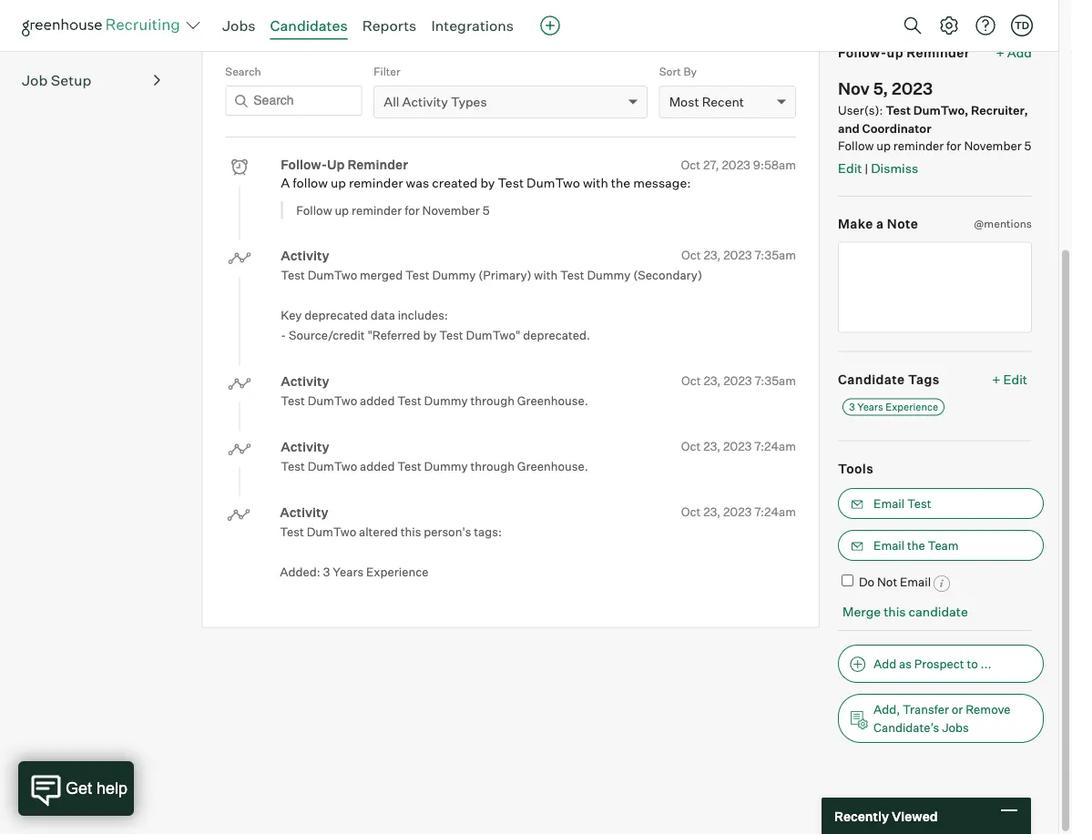 Task type: vqa. For each thing, say whether or not it's contained in the screenshot.
the 'Reminder'
yes



Task type: describe. For each thing, give the bounding box(es) containing it.
2 vertical spatial email
[[900, 575, 931, 590]]

test inside key deprecated data includes: - source/credit "referred by test dumtwo" deprecated.
[[439, 328, 463, 342]]

november for follow up reminder for november 5 edit | dismiss
[[964, 139, 1022, 153]]

up
[[327, 157, 345, 173]]

make a note
[[838, 216, 919, 232]]

Do Not Email checkbox
[[842, 575, 854, 587]]

3 years experience
[[849, 401, 939, 413]]

email the team
[[874, 539, 959, 553]]

a
[[877, 216, 884, 232]]

deprecated
[[304, 308, 368, 322]]

follow up reminder for november 5 edit | dismiss
[[838, 139, 1032, 176]]

user(s):
[[838, 103, 886, 118]]

dismiss
[[871, 160, 919, 176]]

through for oct 23, 2023 7:35am
[[470, 393, 515, 408]]

follow
[[293, 175, 328, 191]]

4 23, from the top
[[704, 505, 721, 519]]

integrations
[[431, 16, 514, 35]]

1 horizontal spatial reports link
[[362, 16, 417, 35]]

1 oct 23, 2023 7:24am from the top
[[681, 439, 796, 454]]

1 horizontal spatial experience
[[886, 401, 939, 413]]

data
[[371, 308, 395, 322]]

through for oct 23, 2023 7:24am
[[470, 459, 515, 473]]

candidates link
[[270, 16, 348, 35]]

setup
[[51, 71, 91, 89]]

+ edit link
[[988, 367, 1032, 392]]

most recent option
[[669, 94, 744, 110]]

1 horizontal spatial years
[[857, 401, 884, 413]]

sort by
[[659, 64, 697, 78]]

not
[[877, 575, 898, 590]]

email for email test
[[874, 497, 905, 511]]

follow- for up
[[838, 44, 887, 60]]

add inside button
[[874, 657, 897, 671]]

add,
[[874, 702, 900, 717]]

candidates
[[270, 16, 348, 35]]

oct 27, 2023 9:58am
[[681, 157, 796, 172]]

transfer
[[903, 702, 949, 717]]

up down the up
[[331, 175, 346, 191]]

job setup link
[[22, 69, 160, 91]]

key
[[281, 308, 302, 322]]

for for follow up reminder for november 5 edit | dismiss
[[947, 139, 962, 153]]

1 7:24am from the top
[[755, 439, 796, 454]]

1 horizontal spatial with
[[583, 175, 608, 191]]

reminder for follow up reminder for november 5 edit | dismiss
[[894, 139, 944, 153]]

add, transfer or remove candidate's jobs
[[874, 702, 1011, 735]]

do not email
[[859, 575, 931, 590]]

make
[[838, 216, 874, 232]]

td
[[1015, 19, 1030, 31]]

follow for follow up reminder for november 5 edit | dismiss
[[838, 139, 874, 153]]

(primary)
[[479, 268, 532, 282]]

(secondary)
[[633, 268, 703, 282]]

0 horizontal spatial jobs
[[222, 16, 256, 35]]

1 horizontal spatial add
[[1008, 44, 1032, 60]]

dummy down key deprecated data includes: - source/credit "referred by test dumtwo" deprecated.
[[424, 393, 468, 408]]

27,
[[703, 157, 719, 172]]

+ edit
[[992, 371, 1028, 387]]

filter
[[374, 64, 401, 78]]

greenhouse. for oct 23, 2023 7:35am
[[517, 393, 588, 408]]

to
[[967, 657, 978, 671]]

nov 5, 2023
[[838, 78, 933, 99]]

reminder for follow-up reminder
[[347, 157, 408, 173]]

added: 3 years experience
[[280, 565, 429, 579]]

add, transfer or remove candidate's jobs button
[[838, 694, 1044, 743]]

td button
[[1011, 15, 1033, 36]]

2 7:24am from the top
[[755, 505, 796, 519]]

test dumtwo added test dummy through greenhouse. for oct 23, 2023 7:24am
[[281, 459, 588, 473]]

as
[[899, 657, 912, 671]]

dummy left (secondary)
[[587, 268, 631, 282]]

0 horizontal spatial 3
[[323, 565, 330, 579]]

job
[[22, 71, 48, 89]]

tags
[[908, 371, 940, 387]]

a
[[281, 175, 290, 191]]

candidate's
[[874, 721, 940, 735]]

follow up reminder for november 5
[[296, 203, 490, 217]]

coordinator
[[862, 121, 932, 135]]

altered
[[359, 524, 398, 539]]

tags:
[[474, 524, 502, 539]]

edit link
[[838, 160, 862, 176]]

test dumtwo, recruiter, and coordinator
[[838, 103, 1028, 135]]

9:58am
[[753, 157, 796, 172]]

a follow up reminder was created by test dumtwo with the message:
[[281, 175, 691, 191]]

deprecated.
[[523, 328, 590, 342]]

0 vertical spatial the
[[611, 175, 631, 191]]

0 horizontal spatial reports link
[[22, 32, 160, 54]]

the inside button
[[907, 539, 926, 553]]

td button
[[1008, 11, 1037, 40]]

+ for + edit
[[992, 371, 1001, 387]]

types
[[451, 94, 487, 110]]

2 oct 23, 2023 7:35am from the top
[[682, 374, 796, 388]]

follow-up reminder
[[281, 157, 408, 173]]

1 vertical spatial this
[[884, 604, 906, 620]]

search
[[225, 64, 261, 78]]

all
[[384, 94, 400, 110]]

for for follow up reminder for november 5
[[405, 203, 420, 217]]

add as prospect to ...
[[874, 657, 992, 671]]

candidate tags
[[838, 371, 940, 387]]

+ for + add
[[996, 44, 1005, 60]]

tools
[[838, 461, 874, 477]]

and
[[838, 121, 860, 135]]

5,
[[873, 78, 889, 99]]

1 horizontal spatial reports
[[362, 16, 417, 35]]

by
[[684, 64, 697, 78]]

@mentions
[[974, 217, 1032, 231]]

merge this candidate link
[[843, 604, 968, 620]]

jobs inside "add, transfer or remove candidate's jobs"
[[942, 721, 969, 735]]



Task type: locate. For each thing, give the bounding box(es) containing it.
up for follow up reminder for november 5 edit | dismiss
[[877, 139, 891, 153]]

0 vertical spatial jobs
[[222, 16, 256, 35]]

5 down recruiter,
[[1025, 139, 1032, 153]]

1 greenhouse. from the top
[[517, 393, 588, 408]]

candidate
[[838, 371, 905, 387]]

most recent
[[669, 94, 744, 110]]

test dumtwo added test dummy through greenhouse.
[[281, 393, 588, 408], [281, 459, 588, 473]]

follow- up nov
[[838, 44, 887, 60]]

up
[[887, 44, 904, 60], [877, 139, 891, 153], [331, 175, 346, 191], [335, 203, 349, 217]]

with right (primary)
[[534, 268, 558, 282]]

@mentions link
[[974, 215, 1032, 233]]

experience down tags
[[886, 401, 939, 413]]

7:24am
[[755, 439, 796, 454], [755, 505, 796, 519]]

up down coordinator
[[877, 139, 891, 153]]

0 horizontal spatial november
[[422, 203, 480, 217]]

oct
[[681, 157, 701, 172], [682, 248, 701, 263], [682, 374, 701, 388], [681, 439, 701, 454], [681, 505, 701, 519]]

email inside email test button
[[874, 497, 905, 511]]

5 for follow up reminder for november 5
[[483, 203, 490, 217]]

do
[[859, 575, 875, 590]]

created
[[432, 175, 478, 191]]

0 horizontal spatial 5
[[483, 203, 490, 217]]

team
[[928, 539, 959, 553]]

merge this candidate
[[843, 604, 968, 620]]

1 vertical spatial 7:24am
[[755, 505, 796, 519]]

edit
[[838, 160, 862, 176], [1004, 371, 1028, 387]]

1 vertical spatial test dumtwo added test dummy through greenhouse.
[[281, 459, 588, 473]]

test dumtwo added test dummy through greenhouse. down key deprecated data includes: - source/credit "referred by test dumtwo" deprecated.
[[281, 393, 588, 408]]

reports inside reports link
[[22, 34, 76, 52]]

reminder inside follow up reminder for november 5 edit | dismiss
[[894, 139, 944, 153]]

1 horizontal spatial reminder
[[907, 44, 970, 60]]

0 horizontal spatial for
[[405, 203, 420, 217]]

2 added from the top
[[360, 459, 395, 473]]

None text field
[[838, 242, 1032, 333]]

years
[[857, 401, 884, 413], [333, 565, 364, 579]]

0 vertical spatial +
[[996, 44, 1005, 60]]

1 vertical spatial greenhouse.
[[517, 459, 588, 473]]

person's
[[424, 524, 471, 539]]

edit inside + edit link
[[1004, 371, 1028, 387]]

1 horizontal spatial the
[[907, 539, 926, 553]]

1 vertical spatial reminder
[[349, 175, 403, 191]]

Search text field
[[225, 86, 362, 116]]

november down the created
[[422, 203, 480, 217]]

recent
[[702, 94, 744, 110]]

activity
[[402, 94, 448, 110], [281, 247, 329, 263], [281, 373, 329, 389], [281, 439, 329, 455], [280, 504, 328, 520]]

1 added from the top
[[360, 393, 395, 408]]

0 vertical spatial oct 23, 2023 7:24am
[[681, 439, 796, 454]]

1 horizontal spatial by
[[481, 175, 495, 191]]

source/credit
[[289, 328, 365, 342]]

reports link up job setup link
[[22, 32, 160, 54]]

0 horizontal spatial reminder
[[347, 157, 408, 173]]

1 vertical spatial edit
[[1004, 371, 1028, 387]]

follow-up reminder
[[838, 44, 970, 60]]

through
[[470, 393, 515, 408], [470, 459, 515, 473]]

test dumtwo added test dummy through greenhouse. up person's
[[281, 459, 588, 473]]

0 horizontal spatial edit
[[838, 160, 862, 176]]

november inside follow up reminder for november 5 edit | dismiss
[[964, 139, 1022, 153]]

1 vertical spatial through
[[470, 459, 515, 473]]

email right the not
[[900, 575, 931, 590]]

follow- up follow
[[281, 157, 327, 173]]

follow down 'and' on the right top of the page
[[838, 139, 874, 153]]

0 horizontal spatial follow-
[[281, 157, 327, 173]]

0 vertical spatial 7:35am
[[755, 248, 796, 263]]

0 vertical spatial by
[[481, 175, 495, 191]]

1 vertical spatial reminder
[[347, 157, 408, 173]]

5
[[1025, 139, 1032, 153], [483, 203, 490, 217]]

for inside follow up reminder for november 5 edit | dismiss
[[947, 139, 962, 153]]

reports
[[362, 16, 417, 35], [22, 34, 76, 52]]

0 vertical spatial added
[[360, 393, 395, 408]]

1 vertical spatial add
[[874, 657, 897, 671]]

years down candidate
[[857, 401, 884, 413]]

1 vertical spatial by
[[423, 328, 437, 342]]

this
[[401, 524, 421, 539], [884, 604, 906, 620]]

1 vertical spatial jobs
[[942, 721, 969, 735]]

0 vertical spatial november
[[964, 139, 1022, 153]]

1 horizontal spatial 5
[[1025, 139, 1032, 153]]

most
[[669, 94, 699, 110]]

added:
[[280, 565, 320, 579]]

by inside key deprecated data includes: - source/credit "referred by test dumtwo" deprecated.
[[423, 328, 437, 342]]

0 horizontal spatial reports
[[22, 34, 76, 52]]

jobs up search on the top left of the page
[[222, 16, 256, 35]]

reports up 'filter'
[[362, 16, 417, 35]]

follow- for up
[[281, 157, 327, 173]]

"referred
[[368, 328, 421, 342]]

test inside button
[[907, 497, 932, 511]]

1 vertical spatial for
[[405, 203, 420, 217]]

0 vertical spatial add
[[1008, 44, 1032, 60]]

experience
[[886, 401, 939, 413], [366, 565, 429, 579]]

reminder right the up
[[347, 157, 408, 173]]

0 vertical spatial 7:24am
[[755, 439, 796, 454]]

the
[[611, 175, 631, 191], [907, 539, 926, 553]]

1 horizontal spatial this
[[884, 604, 906, 620]]

dumtwo"
[[466, 328, 521, 342]]

oct 23, 2023 7:35am
[[682, 248, 796, 263], [682, 374, 796, 388]]

3 years experience link
[[843, 399, 945, 416]]

1 vertical spatial november
[[422, 203, 480, 217]]

2 oct 23, 2023 7:24am from the top
[[681, 505, 796, 519]]

email the team button
[[838, 530, 1044, 561]]

greenhouse recruiting image
[[22, 15, 186, 36]]

1 vertical spatial added
[[360, 459, 395, 473]]

jobs down the or
[[942, 721, 969, 735]]

1 vertical spatial email
[[874, 539, 905, 553]]

0 vertical spatial years
[[857, 401, 884, 413]]

reminder for follow up reminder for november 5
[[352, 203, 402, 217]]

greenhouse.
[[517, 393, 588, 408], [517, 459, 588, 473]]

email test button
[[838, 488, 1044, 519]]

0 vertical spatial edit
[[838, 160, 862, 176]]

1 23, from the top
[[704, 248, 721, 263]]

added up altered
[[360, 459, 395, 473]]

configure image
[[938, 15, 960, 36]]

0 vertical spatial with
[[583, 175, 608, 191]]

was
[[406, 175, 429, 191]]

november for follow up reminder for november 5
[[422, 203, 480, 217]]

1 vertical spatial follow
[[296, 203, 332, 217]]

0 horizontal spatial follow
[[296, 203, 332, 217]]

the left team
[[907, 539, 926, 553]]

3 right added: at the left of the page
[[323, 565, 330, 579]]

0 vertical spatial email
[[874, 497, 905, 511]]

email test
[[874, 497, 932, 511]]

remove
[[966, 702, 1011, 717]]

test inside test dumtwo, recruiter, and coordinator
[[886, 103, 911, 118]]

dumtwo
[[527, 175, 580, 191], [308, 268, 357, 282], [308, 393, 357, 408], [308, 459, 357, 473], [307, 524, 356, 539]]

test dumtwo altered this person's tags:
[[280, 524, 502, 539]]

follow down follow
[[296, 203, 332, 217]]

1 vertical spatial experience
[[366, 565, 429, 579]]

2 23, from the top
[[704, 374, 721, 388]]

0 vertical spatial oct 23, 2023 7:35am
[[682, 248, 796, 263]]

by right the created
[[481, 175, 495, 191]]

or
[[952, 702, 963, 717]]

0 vertical spatial greenhouse.
[[517, 393, 588, 408]]

added down "referred
[[360, 393, 395, 408]]

0 horizontal spatial experience
[[366, 565, 429, 579]]

merged
[[360, 268, 403, 282]]

reminder up 'follow up reminder for november 5'
[[349, 175, 403, 191]]

with left message:
[[583, 175, 608, 191]]

reminder for follow-up reminder
[[907, 44, 970, 60]]

5 for follow up reminder for november 5 edit | dismiss
[[1025, 139, 1032, 153]]

through up tags:
[[470, 459, 515, 473]]

-
[[281, 328, 286, 342]]

added
[[360, 393, 395, 408], [360, 459, 395, 473]]

greenhouse. for oct 23, 2023 7:24am
[[517, 459, 588, 473]]

1 oct 23, 2023 7:35am from the top
[[682, 248, 796, 263]]

added for oct 23, 2023 7:24am
[[360, 459, 395, 473]]

1 horizontal spatial november
[[964, 139, 1022, 153]]

1 vertical spatial years
[[333, 565, 364, 579]]

reminder down coordinator
[[894, 139, 944, 153]]

for down test dumtwo, recruiter, and coordinator at the top right
[[947, 139, 962, 153]]

add as prospect to ... button
[[838, 645, 1044, 683]]

0 vertical spatial 5
[[1025, 139, 1032, 153]]

integrations link
[[431, 16, 514, 35]]

1 test dumtwo added test dummy through greenhouse. from the top
[[281, 393, 588, 408]]

2 vertical spatial reminder
[[352, 203, 402, 217]]

1 horizontal spatial edit
[[1004, 371, 1028, 387]]

all activity types
[[384, 94, 487, 110]]

3 down candidate
[[849, 401, 855, 413]]

up down 'follow-up reminder'
[[335, 203, 349, 217]]

test dumtwo merged test dummy (primary) with test dummy (secondary)
[[281, 268, 703, 282]]

5 down 'a follow up reminder was created by test dumtwo with the message:'
[[483, 203, 490, 217]]

email up the not
[[874, 539, 905, 553]]

email
[[874, 497, 905, 511], [874, 539, 905, 553], [900, 575, 931, 590]]

0 vertical spatial 3
[[849, 401, 855, 413]]

through down "dumtwo"" on the top
[[470, 393, 515, 408]]

recently viewed
[[835, 808, 938, 824]]

search image
[[902, 15, 924, 36]]

0 horizontal spatial add
[[874, 657, 897, 671]]

up for follow up reminder for november 5
[[335, 203, 349, 217]]

1 vertical spatial +
[[992, 371, 1001, 387]]

5 inside follow up reminder for november 5 edit | dismiss
[[1025, 139, 1032, 153]]

test dumtwo added test dummy through greenhouse. for oct 23, 2023 7:35am
[[281, 393, 588, 408]]

|
[[865, 161, 869, 176]]

this down do not email
[[884, 604, 906, 620]]

add down td popup button
[[1008, 44, 1032, 60]]

reports link up 'filter'
[[362, 16, 417, 35]]

1 vertical spatial 5
[[483, 203, 490, 217]]

email up email the team on the right of page
[[874, 497, 905, 511]]

reminder down configure icon at the top
[[907, 44, 970, 60]]

0 horizontal spatial this
[[401, 524, 421, 539]]

by
[[481, 175, 495, 191], [423, 328, 437, 342]]

1 horizontal spatial jobs
[[942, 721, 969, 735]]

add left as
[[874, 657, 897, 671]]

dumtwo,
[[914, 103, 969, 118]]

0 vertical spatial reminder
[[894, 139, 944, 153]]

0 vertical spatial follow
[[838, 139, 874, 153]]

reminder down 'follow-up reminder'
[[352, 203, 402, 217]]

0 horizontal spatial by
[[423, 328, 437, 342]]

november down recruiter,
[[964, 139, 1022, 153]]

includes:
[[398, 308, 448, 322]]

2 through from the top
[[470, 459, 515, 473]]

0 vertical spatial this
[[401, 524, 421, 539]]

up down search icon
[[887, 44, 904, 60]]

2 greenhouse. from the top
[[517, 459, 588, 473]]

3 23, from the top
[[704, 439, 721, 454]]

email inside email the team button
[[874, 539, 905, 553]]

0 vertical spatial through
[[470, 393, 515, 408]]

follow-
[[838, 44, 887, 60], [281, 157, 327, 173]]

0 horizontal spatial years
[[333, 565, 364, 579]]

follow for follow up reminder for november 5
[[296, 203, 332, 217]]

the left message:
[[611, 175, 631, 191]]

2 test dumtwo added test dummy through greenhouse. from the top
[[281, 459, 588, 473]]

add
[[1008, 44, 1032, 60], [874, 657, 897, 671]]

+ add link
[[996, 43, 1032, 61]]

experience down test dumtwo altered this person's tags:
[[366, 565, 429, 579]]

key deprecated data includes: - source/credit "referred by test dumtwo" deprecated.
[[281, 308, 590, 342]]

up for follow-up reminder
[[887, 44, 904, 60]]

1 horizontal spatial for
[[947, 139, 962, 153]]

0 vertical spatial experience
[[886, 401, 939, 413]]

1 vertical spatial oct 23, 2023 7:24am
[[681, 505, 796, 519]]

job setup
[[22, 71, 91, 89]]

...
[[981, 657, 992, 671]]

reports up "job setup"
[[22, 34, 76, 52]]

1 vertical spatial 7:35am
[[755, 374, 796, 388]]

email for email the team
[[874, 539, 905, 553]]

dismiss link
[[871, 160, 919, 176]]

follow
[[838, 139, 874, 153], [296, 203, 332, 217]]

0 horizontal spatial the
[[611, 175, 631, 191]]

+ add
[[996, 44, 1032, 60]]

23,
[[704, 248, 721, 263], [704, 374, 721, 388], [704, 439, 721, 454], [704, 505, 721, 519]]

for down was
[[405, 203, 420, 217]]

candidate
[[909, 604, 968, 620]]

jobs link
[[222, 16, 256, 35]]

reports link
[[362, 16, 417, 35], [22, 32, 160, 54]]

reminder
[[907, 44, 970, 60], [347, 157, 408, 173]]

1 7:35am from the top
[[755, 248, 796, 263]]

prospect
[[915, 657, 965, 671]]

0 horizontal spatial with
[[534, 268, 558, 282]]

years right added: at the left of the page
[[333, 565, 364, 579]]

1 vertical spatial with
[[534, 268, 558, 282]]

up inside follow up reminder for november 5 edit | dismiss
[[877, 139, 891, 153]]

dummy up includes:
[[432, 268, 476, 282]]

1 through from the top
[[470, 393, 515, 408]]

1 vertical spatial 3
[[323, 565, 330, 579]]

message:
[[633, 175, 691, 191]]

1 horizontal spatial follow-
[[838, 44, 887, 60]]

1 horizontal spatial 3
[[849, 401, 855, 413]]

0 vertical spatial for
[[947, 139, 962, 153]]

recruiter,
[[971, 103, 1028, 118]]

0 vertical spatial test dumtwo added test dummy through greenhouse.
[[281, 393, 588, 408]]

this right altered
[[401, 524, 421, 539]]

added for oct 23, 2023 7:35am
[[360, 393, 395, 408]]

1 horizontal spatial follow
[[838, 139, 874, 153]]

recently
[[835, 808, 889, 824]]

note
[[887, 216, 919, 232]]

2 7:35am from the top
[[755, 374, 796, 388]]

by down includes:
[[423, 328, 437, 342]]

sort
[[659, 64, 681, 78]]

for
[[947, 139, 962, 153], [405, 203, 420, 217]]

follow inside follow up reminder for november 5 edit | dismiss
[[838, 139, 874, 153]]

1 vertical spatial follow-
[[281, 157, 327, 173]]

edit inside follow up reminder for november 5 edit | dismiss
[[838, 160, 862, 176]]

0 vertical spatial follow-
[[838, 44, 887, 60]]

7:35am
[[755, 248, 796, 263], [755, 374, 796, 388]]

0 vertical spatial reminder
[[907, 44, 970, 60]]

1 vertical spatial the
[[907, 539, 926, 553]]

1 vertical spatial oct 23, 2023 7:35am
[[682, 374, 796, 388]]

+
[[996, 44, 1005, 60], [992, 371, 1001, 387]]

dummy up person's
[[424, 459, 468, 473]]



